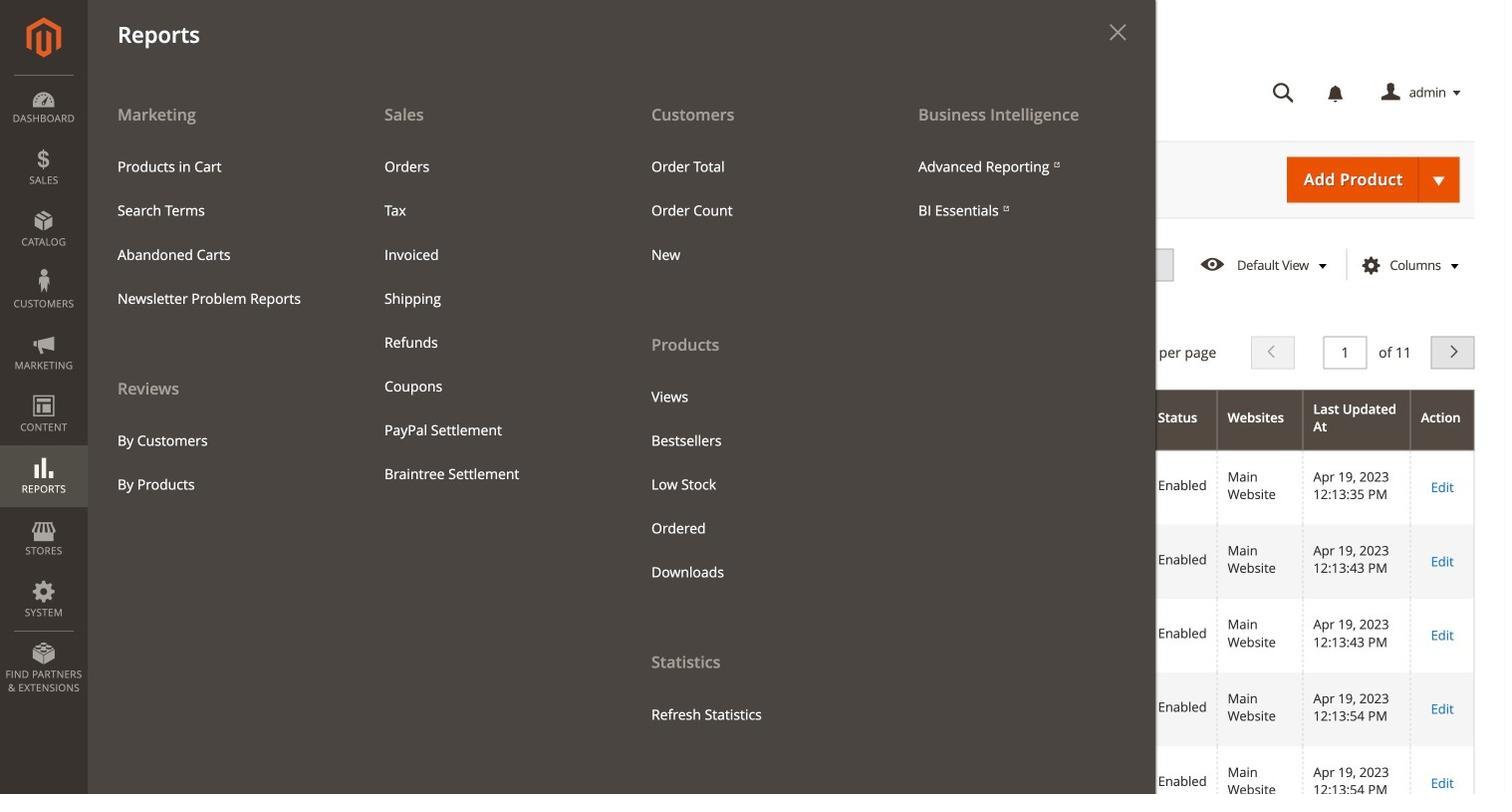 Task type: locate. For each thing, give the bounding box(es) containing it.
Search by keyword text field
[[117, 291, 571, 324]]

menu
[[88, 92, 1156, 794], [88, 92, 355, 507], [622, 92, 889, 737], [103, 145, 340, 321], [370, 145, 607, 496], [637, 145, 874, 277], [904, 145, 1141, 233], [637, 375, 874, 595], [103, 419, 340, 507]]

fiona fitness short image
[[240, 682, 290, 732]]

menu bar
[[0, 0, 1156, 794]]

None number field
[[1324, 336, 1367, 369]]

circe hooded ice fleece image
[[240, 609, 290, 658]]

eos v-neck hoodie image
[[240, 535, 290, 584]]



Task type: vqa. For each thing, say whether or not it's contained in the screenshot.
Eos V-Neck Hoodie image
yes



Task type: describe. For each thing, give the bounding box(es) containing it.
maxima drawstring short image
[[240, 756, 290, 794]]

magento admin panel image
[[26, 17, 61, 58]]

geo insulated jogging pant image
[[240, 461, 290, 511]]



